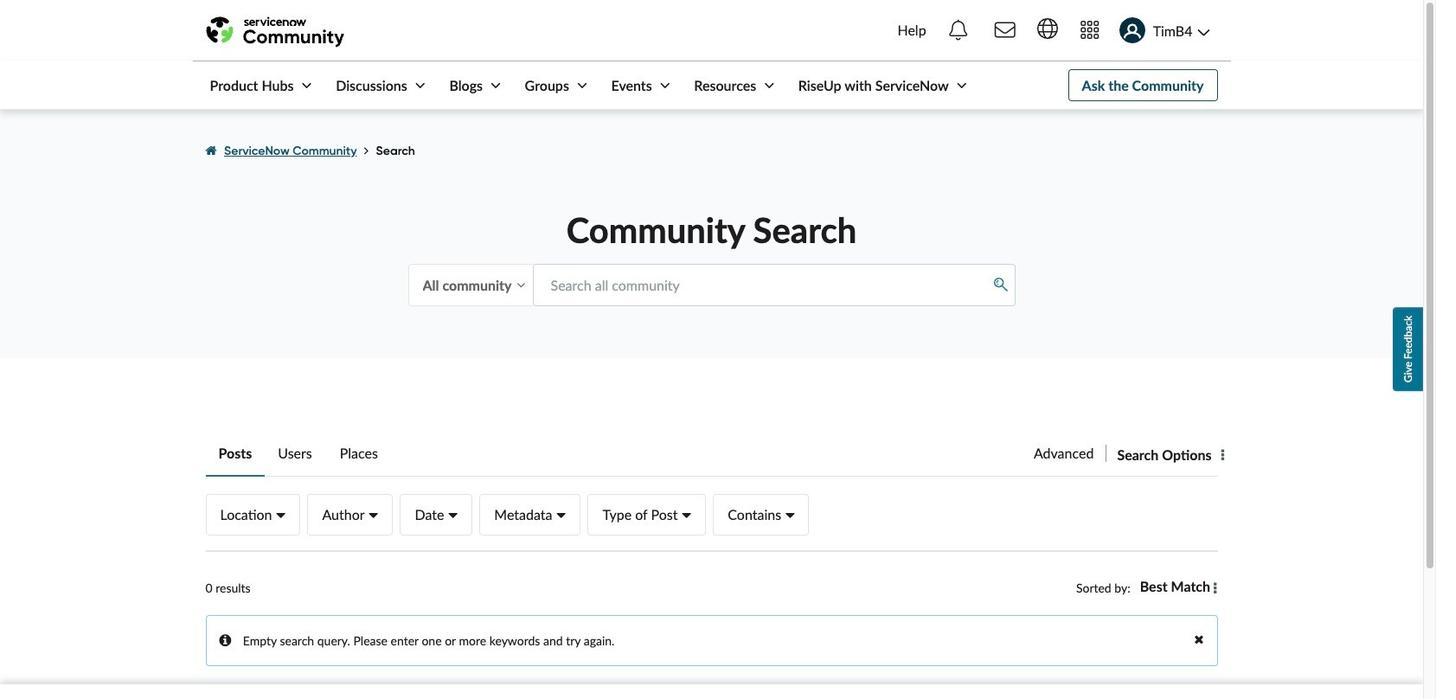 Task type: vqa. For each thing, say whether or not it's contained in the screenshot.
heading
yes



Task type: describe. For each thing, give the bounding box(es) containing it.
language selector image
[[1037, 19, 1058, 39]]



Task type: locate. For each thing, give the bounding box(es) containing it.
timb4 image
[[1119, 18, 1145, 44]]

alert
[[206, 570, 1076, 607]]

tab list
[[206, 432, 1218, 477]]

tab panel
[[206, 570, 1218, 667]]

heading
[[1076, 570, 1139, 607]]

menu bar
[[193, 61, 971, 109]]

Search text field
[[533, 264, 1015, 307]]

list
[[206, 127, 1218, 175]]



